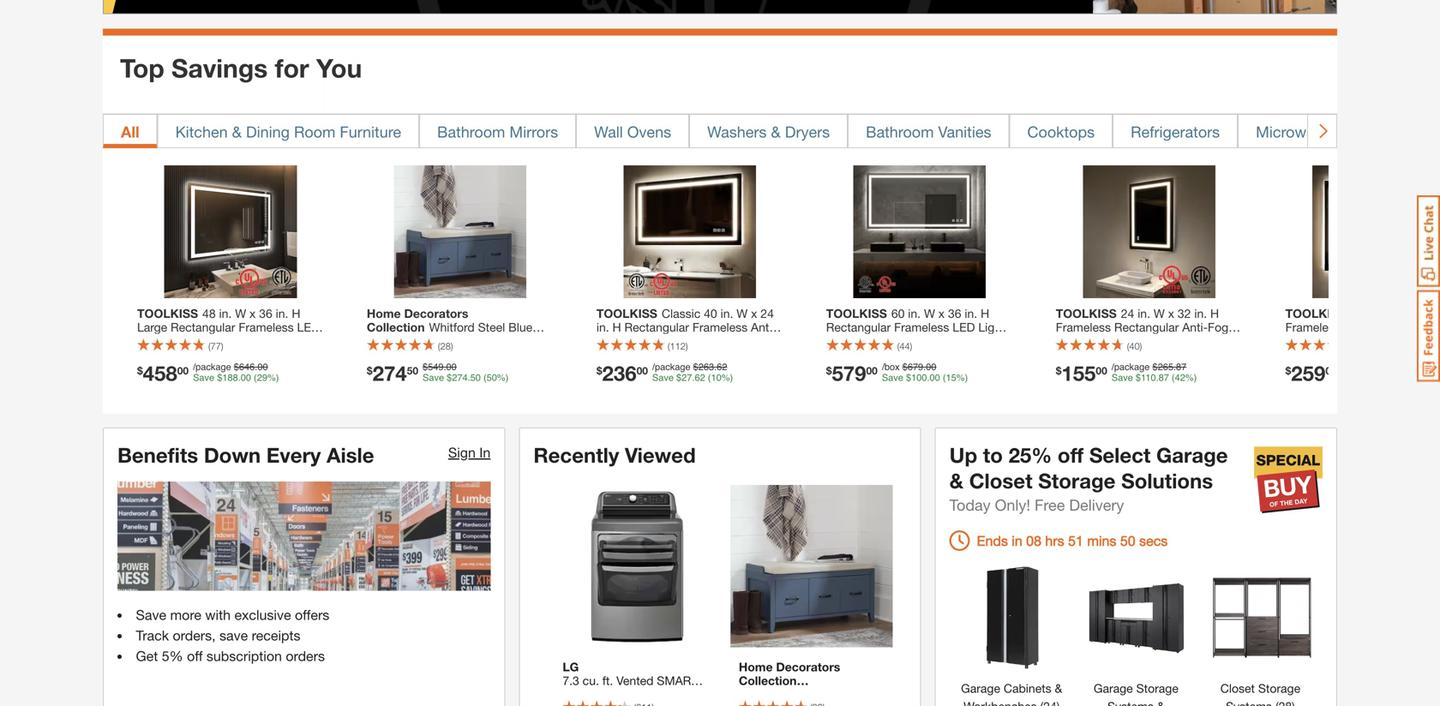 Task type: locate. For each thing, give the bounding box(es) containing it.
next arrow image
[[1315, 122, 1329, 139]]

vanity inside 60 in. w x 36 in. h rectangular frameless led light anti-fog wall bathroom vanity mirror front light super bright
[[958, 333, 990, 348]]

62 right 263
[[717, 361, 727, 372]]

1 w from the left
[[235, 306, 246, 320]]

save inside save more with exclusive offers track orders, save receipts get 5% off subscription orders
[[136, 607, 166, 623]]

%) inside $ 274 50 $ 549 . 00 save $ 274 . 50 ( 50 %)
[[497, 372, 509, 383]]

1 horizontal spatial collection
[[739, 674, 797, 688]]

furniture
[[340, 122, 401, 141]]

1 horizontal spatial front
[[861, 347, 889, 361]]

hrs
[[1045, 533, 1064, 549]]

systems for closet
[[1226, 699, 1272, 706]]

mirror inside 60 in. w x 36 in. h rectangular frameless led light anti-fog wall bathroom vanity mirror front light super bright
[[826, 347, 858, 361]]

save for 236
[[652, 372, 674, 383]]

2 horizontal spatial /package
[[1112, 361, 1150, 372]]

%) inside $ 155 00 /package $ 265 . 87 save $ 110 . 87 ( 42 %)
[[1185, 372, 1197, 383]]

w inside 48 in. w x 36 in. h large rectangular frameless led light anti-fog wall bathroom vanity mirror super bright
[[235, 306, 246, 320]]

lg 7.3 cu. ft. vented smart gas dryer in graphite steel with easyload do
[[563, 660, 701, 706]]

1 horizontal spatial 87
[[1176, 361, 1187, 372]]

decorators up blue at the bottom
[[776, 660, 840, 674]]

2 bright from the left
[[958, 347, 990, 361]]

&
[[232, 122, 242, 141], [771, 122, 781, 141], [949, 468, 964, 493], [1055, 681, 1062, 695]]

. left '42'
[[1156, 372, 1159, 383]]

1 systems from the left
[[1107, 699, 1154, 706]]

1 horizontal spatial garage
[[1094, 681, 1133, 695]]

2 frameless from the left
[[692, 320, 748, 334]]

x right classic
[[751, 306, 757, 320]]

1 horizontal spatial home
[[739, 660, 773, 674]]

recently
[[533, 443, 619, 467]]

0 vertical spatial with
[[205, 607, 231, 623]]

2 horizontal spatial storage
[[1258, 681, 1300, 695]]

garage cabinets & workbenches
[[961, 681, 1062, 706]]

1 rectangular from the left
[[171, 320, 235, 334]]

h
[[292, 306, 300, 320], [981, 306, 989, 320], [1210, 306, 1219, 320], [612, 320, 621, 334]]

$ inside $ 259 00
[[1285, 364, 1291, 376]]

1 horizontal spatial steel
[[788, 687, 815, 701]]

collection up $ 274 50 $ 549 . 00 save $ 274 . 50 ( 50 %)
[[367, 320, 425, 334]]

rectangular inside 48 in. w x 36 in. h large rectangular frameless led light anti-fog wall bathroom vanity mirror super bright
[[171, 320, 235, 334]]

4 rectangular from the left
[[1114, 320, 1179, 334]]

frameless inside 60 in. w x 36 in. h rectangular frameless led light anti-fog wall bathroom vanity mirror front light super bright
[[894, 320, 949, 334]]

whitford steel blue wood entryway bench with cushion and concealed storage (38 in. w x 19 in. h) image for 7.3 cu. ft. vented smart gas dryer in graphite steel with easyload do
[[730, 485, 893, 647]]

toolkiss link
[[1285, 306, 1440, 361]]

rectangular inside 24 in. w x 32 in. h frameless rectangular anti-fog led light wall bathroom vanity mirror dimmable bright
[[1114, 320, 1179, 334]]

24 inside classic 40 in. w x 24 in. h rectangular frameless anti- fog led light wall bathroom vanity mirror front light
[[761, 306, 774, 320]]

save left 188
[[193, 372, 214, 383]]

( right 100
[[943, 372, 946, 383]]

anti- right classic
[[751, 320, 776, 334]]

0 horizontal spatial 24
[[761, 306, 774, 320]]

5 ) from the left
[[1140, 340, 1142, 351]]

led inside 48 in. w x 36 in. h large rectangular frameless led light anti-fog wall bathroom vanity mirror super bright
[[297, 320, 320, 334]]

frameless
[[239, 320, 294, 334], [692, 320, 748, 334], [894, 320, 949, 334], [1056, 320, 1111, 334]]

( up $ 155 00 /package $ 265 . 87 save $ 110 . 87 ( 42 %)
[[1127, 340, 1129, 351]]

toolkiss left 60
[[826, 306, 887, 320]]

3 x from the left
[[938, 306, 945, 320]]

garage storage systems link
[[1078, 565, 1194, 706]]

large
[[137, 320, 167, 334]]

1 horizontal spatial closet
[[1220, 681, 1255, 695]]

0 horizontal spatial steel
[[563, 701, 590, 706]]

home inside home decorators collection
[[367, 306, 401, 320]]

rectangular for 458
[[171, 320, 235, 334]]

( right the 27
[[708, 372, 711, 383]]

274 left the 549 on the left of page
[[373, 360, 407, 385]]

home up whitford
[[739, 660, 773, 674]]

w left 32
[[1154, 306, 1165, 320]]

236
[[602, 360, 636, 385]]

light inside 48 in. w x 36 in. h large rectangular frameless led light anti-fog wall bathroom vanity mirror super bright
[[137, 333, 164, 348]]

decorators for home decorators collection
[[404, 306, 468, 320]]

rectangular up 77
[[171, 320, 235, 334]]

wall up $ 155 00 /package $ 265 . 87 save $ 110 . 87 ( 42 %)
[[1112, 333, 1134, 348]]

steel down 7.3
[[563, 701, 590, 706]]

00 inside $ 155 00 /package $ 265 . 87 save $ 110 . 87 ( 42 %)
[[1096, 364, 1107, 376]]

1 /package from the left
[[193, 361, 231, 372]]

1 toolkiss from the left
[[137, 306, 198, 320]]

w inside 60 in. w x 36 in. h rectangular frameless led light anti-fog wall bathroom vanity mirror front light super bright
[[924, 306, 935, 320]]

) for 458
[[221, 340, 223, 351]]

blue
[[818, 687, 842, 701]]

274
[[373, 360, 407, 385], [452, 372, 468, 383]]

collection
[[367, 320, 425, 334], [739, 674, 797, 688]]

%) right 100
[[956, 372, 968, 383]]

87 right 110
[[1159, 372, 1169, 383]]

bathroom up 263
[[702, 333, 755, 348]]

storage inside "closet storage systems"
[[1258, 681, 1300, 695]]

front up the 27
[[667, 347, 695, 361]]

bathroom left mirrors
[[437, 122, 505, 141]]

3 w from the left
[[924, 306, 935, 320]]

( 112 )
[[668, 340, 688, 351]]

led
[[297, 320, 320, 334], [953, 320, 975, 334], [620, 333, 643, 348], [1056, 333, 1078, 348]]

44
[[900, 340, 910, 351]]

storage inside garage storage systems
[[1136, 681, 1178, 695]]

) up $ 155 00 /package $ 265 . 87 save $ 110 . 87 ( 42 %)
[[1140, 340, 1142, 351]]

collection inside home decorators collection whitford steel blue wood entryway bench wit
[[739, 674, 797, 688]]

off right 25%
[[1058, 443, 1084, 467]]

) for 579
[[910, 340, 912, 351]]

0 horizontal spatial super
[[208, 347, 240, 361]]

decorators inside home decorators collection
[[404, 306, 468, 320]]

) up 679
[[910, 340, 912, 351]]

x right 48
[[249, 306, 256, 320]]

mins
[[1087, 533, 1116, 549]]

2 super from the left
[[923, 347, 955, 361]]

3 ) from the left
[[686, 340, 688, 351]]

1 vertical spatial whitford steel blue wood entryway bench with cushion and concealed storage (38 in. w x 19 in. h) image
[[730, 485, 893, 647]]

00 down 'dimmable'
[[1096, 364, 1107, 376]]

0 vertical spatial whitford steel blue wood entryway bench with cushion and concealed storage (38 in. w x 19 in. h) image
[[394, 165, 526, 298]]

home up $ 274 50 $ 549 . 00 save $ 274 . 50 ( 50 %)
[[367, 306, 401, 320]]

50
[[407, 364, 418, 376], [470, 372, 481, 383], [487, 372, 497, 383], [1120, 533, 1135, 549]]

toolkiss left classic
[[596, 306, 657, 320]]

storage for closet storage systems
[[1258, 681, 1300, 695]]

1 horizontal spatial in
[[1012, 533, 1022, 549]]

24 in. w x 32 in. h frameless rectangular anti-fog led light wall bathroom vanity mirror dimmable bright
[[1056, 306, 1228, 361]]

anti-
[[751, 320, 776, 334], [1182, 320, 1208, 334], [167, 333, 193, 348], [826, 333, 852, 348]]

x right 60
[[938, 306, 945, 320]]

select
[[1089, 443, 1151, 467]]

28
[[440, 340, 451, 351]]

36 inside 48 in. w x 36 in. h large rectangular frameless led light anti-fog wall bathroom vanity mirror super bright
[[259, 306, 272, 320]]

home
[[367, 306, 401, 320], [739, 660, 773, 674]]

garage up solutions
[[1156, 443, 1228, 467]]

/package down ( 40 )
[[1112, 361, 1150, 372]]

32
[[1178, 306, 1191, 320]]

bathroom inside 60 in. w x 36 in. h rectangular frameless led light anti-fog wall bathroom vanity mirror front light super bright
[[901, 333, 954, 348]]

home for home decorators collection whitford steel blue wood entryway bench wit
[[739, 660, 773, 674]]

( right 110
[[1172, 372, 1175, 383]]

3 %) from the left
[[721, 372, 733, 383]]

garage storage systems & accessories product image image
[[1083, 565, 1189, 671]]

save inside $ 155 00 /package $ 265 . 87 save $ 110 . 87 ( 42 %)
[[1112, 372, 1133, 383]]

storage down garage storage systems & accessories product image
[[1136, 681, 1178, 695]]

/package for 236
[[652, 361, 690, 372]]

/package down ( 112 )
[[652, 361, 690, 372]]

bathroom inside 48 in. w x 36 in. h large rectangular frameless led light anti-fog wall bathroom vanity mirror super bright
[[242, 333, 295, 348]]

wall down classic
[[676, 333, 699, 348]]

classic 40 in. w x 24 in. h rectangular frameless anti- fog led light wall bathroom vanity mirror front light
[[596, 306, 776, 361]]

1 vertical spatial closet
[[1220, 681, 1255, 695]]

rectangular inside classic 40 in. w x 24 in. h rectangular frameless anti- fog led light wall bathroom vanity mirror front light
[[624, 320, 689, 334]]

anti- inside classic 40 in. w x 24 in. h rectangular frameless anti- fog led light wall bathroom vanity mirror front light
[[751, 320, 776, 334]]

anti- inside 60 in. w x 36 in. h rectangular frameless led light anti-fog wall bathroom vanity mirror front light super bright
[[826, 333, 852, 348]]

led inside 60 in. w x 36 in. h rectangular frameless led light anti-fog wall bathroom vanity mirror front light super bright
[[953, 320, 975, 334]]

bright inside 48 in. w x 36 in. h large rectangular frameless led light anti-fog wall bathroom vanity mirror super bright
[[243, 347, 275, 361]]

/package for 155
[[1112, 361, 1150, 372]]

mirror inside 24 in. w x 32 in. h frameless rectangular anti-fog led light wall bathroom vanity mirror dimmable bright
[[1056, 347, 1088, 361]]

systems inside garage storage systems
[[1107, 699, 1154, 706]]

1 vertical spatial home
[[739, 660, 773, 674]]

in.
[[219, 306, 232, 320], [276, 306, 288, 320], [721, 306, 733, 320], [908, 306, 921, 320], [965, 306, 977, 320], [1138, 306, 1150, 320], [1194, 306, 1207, 320], [596, 320, 609, 334]]

.
[[255, 361, 257, 372], [444, 361, 446, 372], [714, 361, 717, 372], [923, 361, 926, 372], [1173, 361, 1176, 372], [238, 372, 241, 383], [468, 372, 470, 383], [692, 372, 695, 383], [927, 372, 930, 383], [1156, 372, 1159, 383]]

2 rectangular from the left
[[624, 320, 689, 334]]

super up 188
[[208, 347, 240, 361]]

1 super from the left
[[208, 347, 240, 361]]

save inside $ 579 00 /box $ 679 . 00 save $ 100 . 00 ( 15 %)
[[882, 372, 903, 383]]

closet up today only!
[[969, 468, 1032, 493]]

bright right 679
[[958, 347, 990, 361]]

w for 579
[[924, 306, 935, 320]]

5 %) from the left
[[1185, 372, 1197, 383]]

1 front from the left
[[667, 347, 695, 361]]

/package inside $ 155 00 /package $ 265 . 87 save $ 110 . 87 ( 42 %)
[[1112, 361, 1150, 372]]

%) right 265
[[1185, 372, 1197, 383]]

. left 263
[[692, 372, 695, 383]]

1 horizontal spatial 24
[[1121, 306, 1134, 320]]

mirror left 112
[[632, 347, 664, 361]]

x inside 48 in. w x 36 in. h large rectangular frameless led light anti-fog wall bathroom vanity mirror super bright
[[249, 306, 256, 320]]

( right the 549 on the left of page
[[483, 372, 487, 383]]

fog
[[1208, 320, 1228, 334], [193, 333, 213, 348], [596, 333, 617, 348], [852, 333, 872, 348]]

vanity
[[958, 333, 990, 348], [1194, 333, 1226, 348], [137, 347, 169, 361], [596, 347, 629, 361]]

1 36 from the left
[[259, 306, 272, 320]]

garage up workbenches
[[961, 681, 1000, 695]]

rectangular left 60
[[826, 320, 891, 334]]

2 systems from the left
[[1226, 699, 1272, 706]]

3 rectangular from the left
[[826, 320, 891, 334]]

1 vertical spatial decorators
[[776, 660, 840, 674]]

/box
[[882, 361, 900, 372]]

0 horizontal spatial 87
[[1159, 372, 1169, 383]]

every
[[266, 443, 321, 467]]

1 horizontal spatial whitford steel blue wood entryway bench with cushion and concealed storage (38 in. w x 19 in. h) image
[[730, 485, 893, 647]]

0 vertical spatial closet
[[969, 468, 1032, 493]]

0 horizontal spatial front
[[667, 347, 695, 361]]

42
[[1175, 372, 1185, 383]]

storage for garage storage systems 
[[1136, 681, 1178, 695]]

in
[[1012, 533, 1022, 549], [620, 687, 629, 701]]

0 vertical spatial home
[[367, 306, 401, 320]]

super inside 48 in. w x 36 in. h large rectangular frameless led light anti-fog wall bathroom vanity mirror super bright
[[208, 347, 240, 361]]

h for 579
[[981, 306, 989, 320]]

40 right classic
[[704, 306, 717, 320]]

x for 579
[[938, 306, 945, 320]]

& down "up"
[[949, 468, 964, 493]]

frameless up 'dimmable'
[[1056, 320, 1111, 334]]

decorators
[[404, 306, 468, 320], [776, 660, 840, 674]]

) up the 27
[[686, 340, 688, 351]]

1 mirror from the left
[[173, 347, 204, 361]]

87 right 265
[[1176, 361, 1187, 372]]

0 horizontal spatial garage
[[961, 681, 1000, 695]]

ends in 08 hrs 51 mins 50 secs
[[977, 533, 1168, 549]]

0 horizontal spatial with
[[205, 607, 231, 623]]

2 toolkiss from the left
[[596, 306, 657, 320]]

vented
[[616, 674, 654, 688]]

00 right the 549 on the left of page
[[446, 361, 457, 372]]

4 %) from the left
[[956, 372, 968, 383]]

4 mirror from the left
[[1056, 347, 1088, 361]]

with up the save
[[205, 607, 231, 623]]

home inside home decorators collection whitford steel blue wood entryway bench wit
[[739, 660, 773, 674]]

1 24 from the left
[[761, 306, 774, 320]]

aisle
[[327, 443, 374, 467]]

00 down toolkiss link
[[1325, 364, 1337, 376]]

4 ) from the left
[[910, 340, 912, 351]]

1 vertical spatial in
[[620, 687, 629, 701]]

w for 458
[[235, 306, 246, 320]]

1 x from the left
[[249, 306, 256, 320]]

1 ) from the left
[[221, 340, 223, 351]]

) for 155
[[1140, 340, 1142, 351]]

0 horizontal spatial closet
[[969, 468, 1032, 493]]

w inside 24 in. w x 32 in. h frameless rectangular anti-fog led light wall bathroom vanity mirror dimmable bright
[[1154, 306, 1165, 320]]

1 horizontal spatial bright
[[958, 347, 990, 361]]

2 %) from the left
[[497, 372, 509, 383]]

2 x from the left
[[751, 306, 757, 320]]

bathroom inside 24 in. w x 32 in. h frameless rectangular anti-fog led light wall bathroom vanity mirror dimmable bright
[[1137, 333, 1190, 348]]

%) for 458
[[267, 372, 279, 383]]

mirror
[[173, 347, 204, 361], [632, 347, 664, 361], [826, 347, 858, 361], [1056, 347, 1088, 361]]

( inside $ 155 00 /package $ 265 . 87 save $ 110 . 87 ( 42 %)
[[1172, 372, 1175, 383]]

0 horizontal spatial bright
[[243, 347, 275, 361]]

w inside classic 40 in. w x 24 in. h rectangular frameless anti- fog led light wall bathroom vanity mirror front light
[[737, 306, 748, 320]]

x for 155
[[1168, 306, 1174, 320]]

light inside 24 in. w x 32 in. h frameless rectangular anti-fog led light wall bathroom vanity mirror dimmable bright
[[1082, 333, 1108, 348]]

%) right 646
[[267, 372, 279, 383]]

4 toolkiss from the left
[[1056, 306, 1117, 320]]

) for 236
[[686, 340, 688, 351]]

whitford steel blue wood entryway bench with cushion and concealed storage (38 in. w x 19 in. h) image
[[394, 165, 526, 298], [730, 485, 893, 647]]

2 36 from the left
[[948, 306, 961, 320]]

2 /package from the left
[[652, 361, 690, 372]]

anti- inside 24 in. w x 32 in. h frameless rectangular anti-fog led light wall bathroom vanity mirror dimmable bright
[[1182, 320, 1208, 334]]

36 right 48
[[259, 306, 272, 320]]

274 right the 549 on the left of page
[[452, 372, 468, 383]]

dining
[[246, 122, 290, 141]]

h inside 48 in. w x 36 in. h large rectangular frameless led light anti-fog wall bathroom vanity mirror super bright
[[292, 306, 300, 320]]

0 horizontal spatial in
[[620, 687, 629, 701]]

7.3
[[563, 674, 579, 688]]

off down orders,
[[187, 648, 203, 664]]

front left 44
[[861, 347, 889, 361]]

1 horizontal spatial off
[[1058, 443, 1084, 467]]

x left 32
[[1168, 306, 1174, 320]]

collection for home decorators collection whitford steel blue wood entryway bench wit
[[739, 674, 797, 688]]

3 mirror from the left
[[826, 347, 858, 361]]

/package inside $ 458 00 /package $ 646 . 00 save $ 188 . 00 ( 29 %)
[[193, 361, 231, 372]]

storage up free delivery
[[1038, 468, 1116, 493]]

1 frameless from the left
[[239, 320, 294, 334]]

0 horizontal spatial 274
[[373, 360, 407, 385]]

%) for 155
[[1185, 372, 1197, 383]]

1 vertical spatial with
[[593, 701, 615, 706]]

1 bright from the left
[[243, 347, 275, 361]]

0 horizontal spatial home
[[367, 306, 401, 320]]

4 frameless from the left
[[1056, 320, 1111, 334]]

1 horizontal spatial /package
[[652, 361, 690, 372]]

wall
[[594, 122, 623, 141], [217, 333, 239, 348], [676, 333, 699, 348], [876, 333, 898, 348], [1112, 333, 1134, 348]]

1 horizontal spatial storage
[[1136, 681, 1178, 695]]

2 w from the left
[[737, 306, 748, 320]]

anti- up 579
[[826, 333, 852, 348]]

& left dining
[[232, 122, 242, 141]]

00 right 100
[[930, 372, 940, 383]]

%) inside $ 579 00 /box $ 679 . 00 save $ 100 . 00 ( 15 %)
[[956, 372, 968, 383]]

87
[[1176, 361, 1187, 372], [1159, 372, 1169, 383]]

microwaves button
[[1238, 114, 1356, 148]]

x inside 60 in. w x 36 in. h rectangular frameless led light anti-fog wall bathroom vanity mirror front light super bright
[[938, 306, 945, 320]]

anti- left ( 77 ) at the top left
[[167, 333, 193, 348]]

7.3 cu. ft. vented smart gas dryer in graphite steel with easyload door and sensor dry technology image
[[554, 485, 716, 647]]

entryway
[[739, 701, 788, 706]]

systems inside "closet storage systems"
[[1226, 699, 1272, 706]]

0 vertical spatial collection
[[367, 320, 425, 334]]

& right cabinets
[[1055, 681, 1062, 695]]

1 horizontal spatial 40
[[1129, 340, 1140, 351]]

wall ovens
[[594, 122, 671, 141]]

with inside lg 7.3 cu. ft. vented smart gas dryer in graphite steel with easyload do
[[593, 701, 615, 706]]

frameless inside classic 40 in. w x 24 in. h rectangular frameless anti- fog led light wall bathroom vanity mirror front light
[[692, 320, 748, 334]]

4 x from the left
[[1168, 306, 1174, 320]]

live chat image
[[1417, 195, 1440, 287]]

garage for garage storage systems 
[[1094, 681, 1133, 695]]

fog inside 48 in. w x 36 in. h large rectangular frameless led light anti-fog wall bathroom vanity mirror super bright
[[193, 333, 213, 348]]

2 horizontal spatial bright
[[1148, 347, 1181, 361]]

%) inside $ 458 00 /package $ 646 . 00 save $ 188 . 00 ( 29 %)
[[267, 372, 279, 383]]

1 vertical spatial collection
[[739, 674, 797, 688]]

1 %) from the left
[[267, 372, 279, 383]]

special buy logo image
[[1254, 446, 1323, 514]]

bright up 29
[[243, 347, 275, 361]]

. left '15'
[[923, 361, 926, 372]]

1 horizontal spatial super
[[923, 347, 955, 361]]

storage down "closet storage systems product image"
[[1258, 681, 1300, 695]]

garage inside garage cabinets & workbenches
[[961, 681, 1000, 695]]

10
[[711, 372, 721, 383]]

. right 188
[[255, 361, 257, 372]]

3 bright from the left
[[1148, 347, 1181, 361]]

toolkiss up $ 259 00
[[1285, 306, 1346, 320]]

( up /box
[[897, 340, 900, 351]]

toolkiss left 48
[[137, 306, 198, 320]]

wall inside classic 40 in. w x 24 in. h rectangular frameless anti- fog led light wall bathroom vanity mirror front light
[[676, 333, 699, 348]]

save down 'dimmable'
[[1112, 372, 1133, 383]]

1 horizontal spatial with
[[593, 701, 615, 706]]

%) right 263
[[721, 372, 733, 383]]

) up $ 458 00 /package $ 646 . 00 save $ 188 . 00 ( 29 %)
[[221, 340, 223, 351]]

save inside the "$ 236 00 /package $ 263 . 62 save $ 27 . 62 ( 10 %)"
[[652, 372, 674, 383]]

closet inside "closet storage systems"
[[1220, 681, 1255, 695]]

2 horizontal spatial garage
[[1156, 443, 1228, 467]]

steel left blue at the bottom
[[788, 687, 815, 701]]

)
[[221, 340, 223, 351], [451, 340, 453, 351], [686, 340, 688, 351], [910, 340, 912, 351], [1140, 340, 1142, 351]]

) up $ 274 50 $ 549 . 00 save $ 274 . 50 ( 50 %)
[[451, 340, 453, 351]]

77
[[211, 340, 221, 351]]

2 ) from the left
[[451, 340, 453, 351]]

collection inside home decorators collection
[[367, 320, 425, 334]]

w right 60
[[924, 306, 935, 320]]

wall ovens button
[[576, 114, 689, 148]]

fog inside 24 in. w x 32 in. h frameless rectangular anti-fog led light wall bathroom vanity mirror dimmable bright
[[1208, 320, 1228, 334]]

super
[[208, 347, 240, 361], [923, 347, 955, 361]]

toolkiss up 'dimmable'
[[1056, 306, 1117, 320]]

0 horizontal spatial 40
[[704, 306, 717, 320]]

h inside 60 in. w x 36 in. h rectangular frameless led light anti-fog wall bathroom vanity mirror front light super bright
[[981, 306, 989, 320]]

cooktops button
[[1009, 114, 1113, 148]]

save inside $ 458 00 /package $ 646 . 00 save $ 188 . 00 ( 29 %)
[[193, 372, 214, 383]]

w right classic
[[737, 306, 748, 320]]

mirror left 'dimmable'
[[1056, 347, 1088, 361]]

2 front from the left
[[861, 347, 889, 361]]

cabinets
[[1004, 681, 1051, 695]]

save up track
[[136, 607, 166, 623]]

08
[[1026, 533, 1041, 549]]

40
[[704, 306, 717, 320], [1129, 340, 1140, 351]]

bathroom up 646
[[242, 333, 295, 348]]

2 mirror from the left
[[632, 347, 664, 361]]

00 left the 27
[[636, 364, 648, 376]]

0 horizontal spatial storage
[[1038, 468, 1116, 493]]

light
[[978, 320, 1005, 334], [137, 333, 164, 348], [646, 333, 673, 348], [1082, 333, 1108, 348], [698, 347, 725, 361], [893, 347, 919, 361]]

0 horizontal spatial 36
[[259, 306, 272, 320]]

0 vertical spatial off
[[1058, 443, 1084, 467]]

2 24 from the left
[[1121, 306, 1134, 320]]

x inside 24 in. w x 32 in. h frameless rectangular anti-fog led light wall bathroom vanity mirror dimmable bright
[[1168, 306, 1174, 320]]

off
[[1058, 443, 1084, 467], [187, 648, 203, 664]]

wall left 44
[[876, 333, 898, 348]]

1 vertical spatial 40
[[1129, 340, 1140, 351]]

sign
[[448, 444, 476, 461]]

1 horizontal spatial systems
[[1226, 699, 1272, 706]]

0 horizontal spatial whitford steel blue wood entryway bench with cushion and concealed storage (38 in. w x 19 in. h) image
[[394, 165, 526, 298]]

100
[[911, 372, 927, 383]]

0 horizontal spatial /package
[[193, 361, 231, 372]]

3 frameless from the left
[[894, 320, 949, 334]]

0 horizontal spatial off
[[187, 648, 203, 664]]

1 horizontal spatial 274
[[452, 372, 468, 383]]

1 horizontal spatial decorators
[[776, 660, 840, 674]]

24 inside 24 in. w x 32 in. h frameless rectangular anti-fog led light wall bathroom vanity mirror dimmable bright
[[1121, 306, 1134, 320]]

1 horizontal spatial 36
[[948, 306, 961, 320]]

x
[[249, 306, 256, 320], [751, 306, 757, 320], [938, 306, 945, 320], [1168, 306, 1174, 320]]

save left the 27
[[652, 372, 674, 383]]

) for 274
[[451, 340, 453, 351]]

bathroom mirrors
[[437, 122, 558, 141]]

60
[[891, 306, 905, 320]]

40 inside classic 40 in. w x 24 in. h rectangular frameless anti- fog led light wall bathroom vanity mirror front light
[[704, 306, 717, 320]]

offers
[[295, 607, 329, 623]]

%) for 579
[[956, 372, 968, 383]]

orders,
[[173, 627, 216, 644]]

/package for 458
[[193, 361, 231, 372]]

0 vertical spatial 40
[[704, 306, 717, 320]]

in right ft.
[[620, 687, 629, 701]]

garage cabinets & workbenches product image image
[[958, 565, 1065, 671]]

decorators inside home decorators collection whitford steel blue wood entryway bench wit
[[776, 660, 840, 674]]

0 vertical spatial decorators
[[404, 306, 468, 320]]

4 w from the left
[[1154, 306, 1165, 320]]

cooktops
[[1027, 122, 1095, 141]]

front
[[667, 347, 695, 361], [861, 347, 889, 361]]

benefits down every aisle
[[117, 443, 374, 467]]

0 horizontal spatial collection
[[367, 320, 425, 334]]

feedback link image
[[1417, 290, 1440, 382]]

36 inside 60 in. w x 36 in. h rectangular frameless led light anti-fog wall bathroom vanity mirror front light super bright
[[948, 306, 961, 320]]

00 inside $ 274 50 $ 549 . 00 save $ 274 . 50 ( 50 %)
[[446, 361, 457, 372]]

0 horizontal spatial decorators
[[404, 306, 468, 320]]

3 /package from the left
[[1112, 361, 1150, 372]]

decorators up the ( 28 )
[[404, 306, 468, 320]]

1 vertical spatial off
[[187, 648, 203, 664]]

0 horizontal spatial systems
[[1107, 699, 1154, 706]]

3 toolkiss from the left
[[826, 306, 887, 320]]



Task type: vqa. For each thing, say whether or not it's contained in the screenshot.


Task type: describe. For each thing, give the bounding box(es) containing it.
bathroom left vanities
[[866, 122, 934, 141]]

28 in. w x 36 in. h frameless rectangular anti-fog led light bathroom vanity mirror with front light image
[[1313, 165, 1440, 298]]

viewed
[[625, 443, 696, 467]]

collection for home decorators collection
[[367, 320, 425, 334]]

savings
[[171, 53, 268, 83]]

vanities
[[938, 122, 991, 141]]

in inside lg 7.3 cu. ft. vented smart gas dryer in graphite steel with easyload do
[[620, 687, 629, 701]]

w for 155
[[1154, 306, 1165, 320]]

40 for classic
[[704, 306, 717, 320]]

( inside $ 274 50 $ 549 . 00 save $ 274 . 50 ( 50 %)
[[483, 372, 487, 383]]

dimmable
[[1091, 347, 1145, 361]]

lg
[[563, 660, 579, 674]]

%) for 236
[[721, 372, 733, 383]]

orders
[[286, 648, 325, 664]]

60 in. w x 36 in. h rectangular frameless led light anti-fog wall bathroom vanity mirror front light super bright image
[[853, 165, 986, 298]]

decorators for home decorators collection whitford steel blue wood entryway bench wit
[[776, 660, 840, 674]]

front inside 60 in. w x 36 in. h rectangular frameless led light anti-fog wall bathroom vanity mirror front light super bright
[[861, 347, 889, 361]]

25%
[[1008, 443, 1052, 467]]

00 left /box
[[866, 364, 878, 376]]

front inside classic 40 in. w x 24 in. h rectangular frameless anti- fog led light wall bathroom vanity mirror front light
[[667, 347, 695, 361]]

in
[[479, 444, 491, 461]]

vanity inside 48 in. w x 36 in. h large rectangular frameless led light anti-fog wall bathroom vanity mirror super bright
[[137, 347, 169, 361]]

kitchen & dining room furniture
[[175, 122, 401, 141]]

frameless inside 48 in. w x 36 in. h large rectangular frameless led light anti-fog wall bathroom vanity mirror super bright
[[239, 320, 294, 334]]

mirror inside 48 in. w x 36 in. h large rectangular frameless led light anti-fog wall bathroom vanity mirror super bright
[[173, 347, 204, 361]]

mirror inside classic 40 in. w x 24 in. h rectangular frameless anti- fog led light wall bathroom vanity mirror front light
[[632, 347, 664, 361]]

( inside $ 458 00 /package $ 646 . 00 save $ 188 . 00 ( 29 %)
[[254, 372, 257, 383]]

gas
[[563, 687, 584, 701]]

( up the 549 on the left of page
[[438, 340, 440, 351]]

36 for 458
[[259, 306, 272, 320]]

garage for garage cabinets & workbenches
[[961, 681, 1000, 695]]

off inside up to 25% off select garage & closet storage solutions today only! free delivery
[[1058, 443, 1084, 467]]

for
[[275, 53, 309, 83]]

steel inside lg 7.3 cu. ft. vented smart gas dryer in graphite steel with easyload do
[[563, 701, 590, 706]]

easyload
[[619, 701, 671, 706]]

super inside 60 in. w x 36 in. h rectangular frameless led light anti-fog wall bathroom vanity mirror front light super bright
[[923, 347, 955, 361]]

ft.
[[602, 674, 613, 688]]

top savings for you
[[120, 53, 362, 83]]

ovens
[[627, 122, 671, 141]]

save for 458
[[193, 372, 214, 383]]

secs
[[1139, 533, 1168, 549]]

home decorators collection
[[367, 306, 468, 334]]

bathroom inside classic 40 in. w x 24 in. h rectangular frameless anti- fog led light wall bathroom vanity mirror front light
[[702, 333, 755, 348]]

646
[[239, 361, 255, 372]]

x inside classic 40 in. w x 24 in. h rectangular frameless anti- fog led light wall bathroom vanity mirror front light
[[751, 306, 757, 320]]

00 left 188
[[177, 364, 189, 376]]

bright inside 60 in. w x 36 in. h rectangular frameless led light anti-fog wall bathroom vanity mirror front light super bright
[[958, 347, 990, 361]]

frameless inside 24 in. w x 32 in. h frameless rectangular anti-fog led light wall bathroom vanity mirror dimmable bright
[[1056, 320, 1111, 334]]

. down the ( 28 )
[[444, 361, 446, 372]]

washers & dryers
[[707, 122, 830, 141]]

24 in. w x 32 in. h frameless rectangular anti-fog led light wall bathroom vanity mirror dimmable bright image
[[1083, 165, 1215, 298]]

x for 458
[[249, 306, 256, 320]]

exclusive
[[234, 607, 291, 623]]

bathroom vanities button
[[848, 114, 1009, 148]]

steel inside home decorators collection whitford steel blue wood entryway bench wit
[[788, 687, 815, 701]]

up to 25% off select garage & closet storage solutions today only! free delivery
[[949, 443, 1228, 514]]

get
[[136, 648, 158, 664]]

00 inside the "$ 236 00 /package $ 263 . 62 save $ 27 . 62 ( 10 %)"
[[636, 364, 648, 376]]

toolkiss for 579
[[826, 306, 887, 320]]

112
[[670, 340, 686, 351]]

storage inside up to 25% off select garage & closet storage solutions today only! free delivery
[[1038, 468, 1116, 493]]

263
[[698, 361, 714, 372]]

679
[[908, 361, 923, 372]]

wall inside 60 in. w x 36 in. h rectangular frameless led light anti-fog wall bathroom vanity mirror front light super bright
[[876, 333, 898, 348]]

free delivery
[[1035, 496, 1124, 514]]

rectangular for 236
[[624, 320, 689, 334]]

receipts
[[252, 627, 300, 644]]

today only!
[[949, 496, 1030, 514]]

259
[[1291, 360, 1325, 385]]

( up the "$ 236 00 /package $ 263 . 62 save $ 27 . 62 ( 10 %)"
[[668, 340, 670, 351]]

458
[[143, 360, 177, 385]]

whitford
[[739, 687, 784, 701]]

room
[[294, 122, 335, 141]]

you
[[316, 53, 362, 83]]

$ 259 00
[[1285, 360, 1337, 385]]

kitchen
[[175, 122, 228, 141]]

$ 236 00 /package $ 263 . 62 save $ 27 . 62 ( 10 %)
[[596, 360, 733, 385]]

188
[[222, 372, 238, 383]]

sign in
[[448, 444, 491, 461]]

bathroom mirrors button
[[419, 114, 576, 148]]

recently viewed
[[533, 443, 696, 467]]

rectangular inside 60 in. w x 36 in. h rectangular frameless led light anti-fog wall bathroom vanity mirror front light super bright
[[826, 320, 891, 334]]

bright inside 24 in. w x 32 in. h frameless rectangular anti-fog led light wall bathroom vanity mirror dimmable bright
[[1148, 347, 1181, 361]]

classic 40 in. w x 24 in. h rectangular frameless anti-fog led light wall bathroom vanity mirror front light image
[[624, 165, 756, 298]]

& inside up to 25% off select garage & closet storage solutions today only! free delivery
[[949, 468, 964, 493]]

5%
[[162, 648, 183, 664]]

( 40 )
[[1127, 340, 1142, 351]]

washers & dryers button
[[689, 114, 848, 148]]

smart
[[657, 674, 698, 688]]

sign in link
[[448, 444, 491, 461]]

garage cabinets & workbenches link
[[954, 565, 1070, 706]]

. right the 549 on the left of page
[[468, 372, 470, 383]]

00 right 188
[[241, 372, 251, 383]]

led inside 24 in. w x 32 in. h frameless rectangular anti-fog led light wall bathroom vanity mirror dimmable bright
[[1056, 333, 1078, 348]]

wood
[[845, 687, 877, 701]]

00 inside $ 259 00
[[1325, 364, 1337, 376]]

garage inside up to 25% off select garage & closet storage solutions today only! free delivery
[[1156, 443, 1228, 467]]

closet storage systems link
[[1202, 565, 1318, 706]]

washers
[[707, 122, 767, 141]]

top
[[120, 53, 164, 83]]

110
[[1141, 372, 1156, 383]]

vanity inside 24 in. w x 32 in. h frameless rectangular anti-fog led light wall bathroom vanity mirror dimmable bright
[[1194, 333, 1226, 348]]

h for 155
[[1210, 306, 1219, 320]]

1 horizontal spatial 62
[[717, 361, 727, 372]]

36 for 579
[[948, 306, 961, 320]]

fog inside classic 40 in. w x 24 in. h rectangular frameless anti- fog led light wall bathroom vanity mirror front light
[[596, 333, 617, 348]]

save for 579
[[882, 372, 903, 383]]

bathroom vanities
[[866, 122, 991, 141]]

0 vertical spatial in
[[1012, 533, 1022, 549]]

( inside the "$ 236 00 /package $ 263 . 62 save $ 27 . 62 ( 10 %)"
[[708, 372, 711, 383]]

& inside garage cabinets & workbenches
[[1055, 681, 1062, 695]]

& left dryers
[[771, 122, 781, 141]]

with inside save more with exclusive offers track orders, save receipts get 5% off subscription orders
[[205, 607, 231, 623]]

closet inside up to 25% off select garage & closet storage solutions today only! free delivery
[[969, 468, 1032, 493]]

mirrors
[[509, 122, 558, 141]]

00 right 646
[[257, 361, 268, 372]]

51
[[1068, 533, 1083, 549]]

refrigerators
[[1131, 122, 1220, 141]]

refrigerators button
[[1113, 114, 1238, 148]]

home for home decorators collection
[[367, 306, 401, 320]]

vanity inside classic 40 in. w x 24 in. h rectangular frameless anti- fog led light wall bathroom vanity mirror front light
[[596, 347, 629, 361]]

. right 110
[[1173, 361, 1176, 372]]

garage storage systems 
[[1092, 681, 1178, 706]]

. right 679
[[927, 372, 930, 383]]

274 inside $ 274 50 $ 549 . 00 save $ 274 . 50 ( 50 %)
[[452, 372, 468, 383]]

systems for garage
[[1107, 699, 1154, 706]]

track
[[136, 627, 169, 644]]

5 toolkiss from the left
[[1285, 306, 1346, 320]]

. left 29
[[238, 372, 241, 383]]

closet storage systems
[[1220, 681, 1300, 706]]

60 in. w x 36 in. h rectangular frameless led light anti-fog wall bathroom vanity mirror front light super bright
[[826, 306, 1005, 361]]

closet storage systems product image image
[[1207, 565, 1314, 671]]

down
[[204, 443, 261, 467]]

. right the 27
[[714, 361, 717, 372]]

home decorators collection whitford steel blue wood entryway bench wit
[[739, 660, 877, 706]]

classic
[[662, 306, 701, 320]]

save for 155
[[1112, 372, 1133, 383]]

dryer
[[587, 687, 616, 701]]

toolkiss for 458
[[137, 306, 198, 320]]

anti- inside 48 in. w x 36 in. h large rectangular frameless led light anti-fog wall bathroom vanity mirror super bright
[[167, 333, 193, 348]]

workbenches
[[964, 699, 1037, 706]]

to
[[983, 443, 1003, 467]]

40 for (
[[1129, 340, 1140, 351]]

graphite
[[632, 687, 679, 701]]

$ 274 50 $ 549 . 00 save $ 274 . 50 ( 50 %)
[[367, 360, 509, 385]]

h for 458
[[292, 306, 300, 320]]

toolkiss for 236
[[596, 306, 657, 320]]

( 28 )
[[438, 340, 453, 351]]

( up $ 458 00 /package $ 646 . 00 save $ 188 . 00 ( 29 %)
[[208, 340, 211, 351]]

fog inside 60 in. w x 36 in. h rectangular frameless led light anti-fog wall bathroom vanity mirror front light super bright
[[852, 333, 872, 348]]

155
[[1061, 360, 1096, 385]]

00 right 679
[[926, 361, 936, 372]]

more
[[170, 607, 201, 623]]

led inside classic 40 in. w x 24 in. h rectangular frameless anti- fog led light wall bathroom vanity mirror front light
[[620, 333, 643, 348]]

48 in. w x 36 in. h large rectangular frameless led light anti-fog wall bathroom vanity mirror super bright image
[[164, 165, 297, 298]]

save inside $ 274 50 $ 549 . 00 save $ 274 . 50 ( 50 %)
[[423, 372, 444, 383]]

whitford steel blue wood entryway bench with cushion and concealed storage (38 in. w x 19 in. h) image for 48 in. w x 36 in. h large rectangular frameless led light anti-fog wall bathroom vanity mirror super bright
[[394, 165, 526, 298]]

subscription
[[206, 648, 282, 664]]

wall inside 24 in. w x 32 in. h frameless rectangular anti-fog led light wall bathroom vanity mirror dimmable bright
[[1112, 333, 1134, 348]]

all
[[121, 122, 139, 141]]

( inside $ 579 00 /box $ 679 . 00 save $ 100 . 00 ( 15 %)
[[943, 372, 946, 383]]

29
[[257, 372, 267, 383]]

$ 155 00 /package $ 265 . 87 save $ 110 . 87 ( 42 %)
[[1056, 360, 1197, 385]]

wall inside button
[[594, 122, 623, 141]]

off inside save more with exclusive offers track orders, save receipts get 5% off subscription orders
[[187, 648, 203, 664]]

0 horizontal spatial 62
[[695, 372, 705, 383]]

rectangular for 155
[[1114, 320, 1179, 334]]

$ 579 00 /box $ 679 . 00 save $ 100 . 00 ( 15 %)
[[826, 360, 968, 385]]

microwaves
[[1256, 122, 1338, 141]]

cu.
[[583, 674, 599, 688]]

save more with exclusive offers track orders, save receipts get 5% off subscription orders
[[136, 607, 329, 664]]

h inside classic 40 in. w x 24 in. h rectangular frameless anti- fog led light wall bathroom vanity mirror front light
[[612, 320, 621, 334]]

up
[[949, 443, 977, 467]]

sign in card banner image
[[117, 482, 491, 591]]

wall inside 48 in. w x 36 in. h large rectangular frameless led light anti-fog wall bathroom vanity mirror super bright
[[217, 333, 239, 348]]

toolkiss for 155
[[1056, 306, 1117, 320]]

kitchen & dining room furniture button
[[157, 114, 419, 148]]



